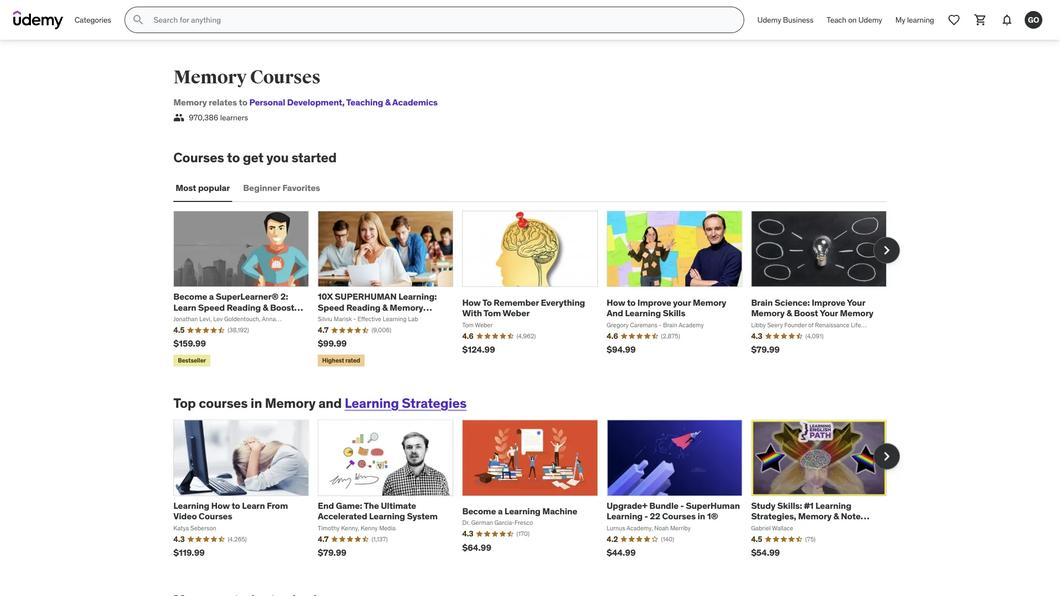 Task type: locate. For each thing, give the bounding box(es) containing it.
become a learning machine
[[462, 506, 577, 517]]

your
[[673, 297, 691, 308]]

to left from
[[232, 500, 240, 512]]

0 vertical spatial in
[[251, 395, 262, 411]]

1 reading from the left
[[227, 302, 261, 313]]

the
[[364, 500, 379, 512]]

learning:
[[399, 291, 437, 302]]

courses right 22
[[662, 511, 696, 522]]

top
[[173, 395, 196, 411]]

your
[[847, 297, 865, 308], [820, 308, 838, 319]]

a
[[209, 291, 214, 302], [498, 506, 503, 517]]

1 vertical spatial learn
[[242, 500, 265, 512]]

& right brain
[[787, 308, 792, 319]]

end game: the ultimate accelerated learning system link
[[318, 500, 438, 522]]

in inside upgrade+ bundle - superhuman learning - 22 courses in 1®
[[698, 511, 705, 522]]

teach on udemy
[[827, 15, 882, 25]]

carousel element containing become a superlearner® 2: learn speed reading & boost memory
[[173, 211, 900, 369]]

get
[[243, 149, 264, 166]]

memory inside become a superlearner® 2: learn speed reading & boost memory
[[173, 312, 207, 324]]

1 horizontal spatial your
[[847, 297, 865, 308]]

1 carousel element from the top
[[173, 211, 900, 369]]

0 vertical spatial a
[[209, 291, 214, 302]]

&
[[385, 97, 391, 108], [263, 302, 268, 313], [382, 302, 388, 313], [787, 308, 792, 319], [834, 511, 839, 522]]

1 horizontal spatial reading
[[346, 302, 380, 313]]

1 improve from the left
[[638, 297, 671, 308]]

on
[[848, 15, 857, 25]]

0 vertical spatial learn
[[173, 302, 196, 313]]

upgrade+ bundle - superhuman learning - 22 courses in 1®
[[607, 500, 740, 522]]

udemy image
[[13, 10, 64, 29]]

how for how to improve your memory and learning skills
[[607, 297, 625, 308]]

boost
[[270, 302, 294, 313], [794, 308, 818, 319]]

1 horizontal spatial become
[[462, 506, 496, 517]]

and
[[607, 308, 623, 319]]

how right video
[[211, 500, 230, 512]]

machine
[[542, 506, 577, 517]]

#1
[[804, 500, 814, 512]]

how inside how to remember everything with tom weber
[[462, 297, 481, 308]]

boost left 10x
[[270, 302, 294, 313]]

booster
[[318, 312, 350, 324]]

1 speed from the left
[[198, 302, 225, 313]]

boost right brain
[[794, 308, 818, 319]]

how
[[462, 297, 481, 308], [607, 297, 625, 308], [211, 500, 230, 512]]

0 horizontal spatial a
[[209, 291, 214, 302]]

0 horizontal spatial learn
[[173, 302, 196, 313]]

0 vertical spatial become
[[173, 291, 207, 302]]

carousel element
[[173, 211, 900, 369], [173, 420, 900, 566]]

improve inside how to improve your memory and learning skills
[[638, 297, 671, 308]]

superlearner®
[[216, 291, 279, 302]]

how left "to"
[[462, 297, 481, 308]]

study
[[751, 500, 776, 512]]

a inside become a superlearner® 2: learn speed reading & boost memory
[[209, 291, 214, 302]]

learn
[[173, 302, 196, 313], [242, 500, 265, 512]]

1 horizontal spatial in
[[698, 511, 705, 522]]

1 horizontal spatial speed
[[318, 302, 344, 313]]

2 speed from the left
[[318, 302, 344, 313]]

udemy left business on the top right of page
[[758, 15, 781, 25]]

0 horizontal spatial in
[[251, 395, 262, 411]]

boost inside brain science: improve your memory & boost your memory
[[794, 308, 818, 319]]

small image
[[173, 112, 184, 123]]

superhuman
[[335, 291, 397, 302]]

how inside how to improve your memory and learning skills
[[607, 297, 625, 308]]

most popular button
[[173, 174, 232, 201]]

courses right video
[[199, 511, 232, 522]]

learning strategies link
[[345, 395, 467, 411]]

learners
[[220, 113, 248, 123]]

0 horizontal spatial how
[[211, 500, 230, 512]]

become inside become a superlearner® 2: learn speed reading & boost memory
[[173, 291, 207, 302]]

0 horizontal spatial boost
[[270, 302, 294, 313]]

2 reading from the left
[[346, 302, 380, 313]]

speed
[[198, 302, 225, 313], [318, 302, 344, 313]]

1 vertical spatial in
[[698, 511, 705, 522]]

system
[[407, 511, 438, 522]]

1 vertical spatial a
[[498, 506, 503, 517]]

tom
[[484, 308, 501, 319]]

learning
[[907, 15, 934, 25]]

learning
[[625, 308, 661, 319], [345, 395, 399, 411], [173, 500, 209, 512], [816, 500, 852, 512], [505, 506, 541, 517], [369, 511, 405, 522], [607, 511, 643, 522]]

0 horizontal spatial reading
[[227, 302, 261, 313]]

2 carousel element from the top
[[173, 420, 900, 566]]

970,386
[[189, 113, 218, 123]]

0 horizontal spatial your
[[820, 308, 838, 319]]

& right teaching
[[385, 97, 391, 108]]

how inside learning how to learn from video courses
[[211, 500, 230, 512]]

courses
[[199, 395, 248, 411]]

0 vertical spatial carousel element
[[173, 211, 900, 369]]

- right bundle
[[681, 500, 684, 512]]

to inside learning how to learn from video courses
[[232, 500, 240, 512]]

2 improve from the left
[[812, 297, 846, 308]]

& left "learning:"
[[382, 302, 388, 313]]

udemy
[[758, 15, 781, 25], [859, 15, 882, 25]]

to left get
[[227, 149, 240, 166]]

1 horizontal spatial improve
[[812, 297, 846, 308]]

1 horizontal spatial -
[[681, 500, 684, 512]]

upgrade+
[[607, 500, 648, 512]]

learning inside end game: the ultimate accelerated learning system
[[369, 511, 405, 522]]

beginner favorites button
[[241, 174, 322, 201]]

in right courses
[[251, 395, 262, 411]]

0 horizontal spatial speed
[[198, 302, 225, 313]]

to up the learners
[[239, 97, 247, 108]]

how right everything
[[607, 297, 625, 308]]

improve left your
[[638, 297, 671, 308]]

0 horizontal spatial improve
[[638, 297, 671, 308]]

courses inside learning how to learn from video courses
[[199, 511, 232, 522]]

1 horizontal spatial learn
[[242, 500, 265, 512]]

upgrade+ bundle - superhuman learning - 22 courses in 1® link
[[607, 500, 740, 522]]

to right and
[[627, 297, 636, 308]]

1 vertical spatial become
[[462, 506, 496, 517]]

video
[[173, 511, 197, 522]]

become for become a superlearner® 2: learn speed reading & boost memory
[[173, 291, 207, 302]]

& left note
[[834, 511, 839, 522]]

10x superhuman learning: speed reading & memory booster
[[318, 291, 437, 324]]

improve right the science:
[[812, 297, 846, 308]]

to
[[239, 97, 247, 108], [227, 149, 240, 166], [627, 297, 636, 308], [232, 500, 240, 512]]

business
[[783, 15, 814, 25]]

1 horizontal spatial a
[[498, 506, 503, 517]]

memory inside 10x superhuman learning: speed reading & memory booster
[[390, 302, 423, 313]]

learning how to learn from video courses
[[173, 500, 288, 522]]

learning inside learning how to learn from video courses
[[173, 500, 209, 512]]

0 horizontal spatial become
[[173, 291, 207, 302]]

my learning link
[[889, 7, 941, 33]]

1 vertical spatial carousel element
[[173, 420, 900, 566]]

reading inside 10x superhuman learning: speed reading & memory booster
[[346, 302, 380, 313]]

-
[[681, 500, 684, 512], [645, 511, 648, 522]]

& left 2: at the left of page
[[263, 302, 268, 313]]

reading left 2: at the left of page
[[227, 302, 261, 313]]

with
[[462, 308, 482, 319]]

accelerated
[[318, 511, 367, 522]]

reading inside become a superlearner® 2: learn speed reading & boost memory
[[227, 302, 261, 313]]

relates
[[209, 97, 237, 108]]

udemy right on
[[859, 15, 882, 25]]

favorites
[[282, 182, 320, 193]]

become a learning machine link
[[462, 506, 577, 517]]

- left 22
[[645, 511, 648, 522]]

submit search image
[[132, 13, 145, 27]]

in
[[251, 395, 262, 411], [698, 511, 705, 522]]

learning inside the study skills: #1 learning strategies, memory & note taking
[[816, 500, 852, 512]]

2 horizontal spatial how
[[607, 297, 625, 308]]

improve inside brain science: improve your memory & boost your memory
[[812, 297, 846, 308]]

1 horizontal spatial udemy
[[859, 15, 882, 25]]

10x
[[318, 291, 333, 302]]

& inside the study skills: #1 learning strategies, memory & note taking
[[834, 511, 839, 522]]

beginner
[[243, 182, 281, 193]]

reading right 10x
[[346, 302, 380, 313]]

and
[[318, 395, 342, 411]]

1 horizontal spatial boost
[[794, 308, 818, 319]]

Search for anything text field
[[152, 10, 731, 29]]

in left the 1®
[[698, 511, 705, 522]]

next image
[[878, 242, 896, 259]]

memory
[[173, 66, 247, 89], [173, 97, 207, 108], [693, 297, 726, 308], [390, 302, 423, 313], [751, 308, 785, 319], [840, 308, 874, 319], [173, 312, 207, 324], [265, 395, 316, 411], [798, 511, 832, 522]]

learning inside upgrade+ bundle - superhuman learning - 22 courses in 1®
[[607, 511, 643, 522]]

1 horizontal spatial how
[[462, 297, 481, 308]]

learn inside learning how to learn from video courses
[[242, 500, 265, 512]]

courses
[[250, 66, 321, 89], [173, 149, 224, 166], [199, 511, 232, 522], [662, 511, 696, 522]]

popular
[[198, 182, 230, 193]]

0 horizontal spatial udemy
[[758, 15, 781, 25]]

improve
[[638, 297, 671, 308], [812, 297, 846, 308]]

& inside brain science: improve your memory & boost your memory
[[787, 308, 792, 319]]



Task type: vqa. For each thing, say whether or not it's contained in the screenshot.
CSS
no



Task type: describe. For each thing, give the bounding box(es) containing it.
study skills: #1 learning strategies, memory & note taking link
[[751, 500, 870, 533]]

teach on udemy link
[[820, 7, 889, 33]]

how to improve your memory and learning skills
[[607, 297, 726, 319]]

boost inside become a superlearner® 2: learn speed reading & boost memory
[[270, 302, 294, 313]]

end
[[318, 500, 334, 512]]

& inside become a superlearner® 2: learn speed reading & boost memory
[[263, 302, 268, 313]]

development
[[287, 97, 342, 108]]

go link
[[1021, 7, 1047, 33]]

carousel element containing learning how to learn from video courses
[[173, 420, 900, 566]]

teaching
[[346, 97, 383, 108]]

weber
[[503, 308, 530, 319]]

how for how to remember everything with tom weber
[[462, 297, 481, 308]]

& inside 10x superhuman learning: speed reading & memory booster
[[382, 302, 388, 313]]

strategies,
[[751, 511, 796, 522]]

remember
[[494, 297, 539, 308]]

study skills: #1 learning strategies, memory & note taking
[[751, 500, 861, 533]]

courses up most popular on the top left
[[173, 149, 224, 166]]

most popular
[[176, 182, 230, 193]]

most
[[176, 182, 196, 193]]

memory inside how to improve your memory and learning skills
[[693, 297, 726, 308]]

1®
[[707, 511, 718, 522]]

superhuman
[[686, 500, 740, 512]]

skills:
[[777, 500, 802, 512]]

learn inside become a superlearner® 2: learn speed reading & boost memory
[[173, 302, 196, 313]]

bundle
[[649, 500, 679, 512]]

1 udemy from the left
[[758, 15, 781, 25]]

personal
[[249, 97, 285, 108]]

beginner favorites
[[243, 182, 320, 193]]

become a superlearner® 2: learn speed reading & boost memory link
[[173, 291, 303, 324]]

notifications image
[[1001, 13, 1014, 27]]

categories
[[75, 15, 111, 25]]

learning inside how to improve your memory and learning skills
[[625, 308, 661, 319]]

note
[[841, 511, 861, 522]]

courses inside upgrade+ bundle - superhuman learning - 22 courses in 1®
[[662, 511, 696, 522]]

improve for skills
[[638, 297, 671, 308]]

next image
[[878, 448, 896, 465]]

become a superlearner® 2: learn speed reading & boost memory
[[173, 291, 294, 324]]

end game: the ultimate accelerated learning system
[[318, 500, 438, 522]]

udemy business
[[758, 15, 814, 25]]

go
[[1028, 15, 1039, 25]]

udemy business link
[[751, 7, 820, 33]]

science:
[[775, 297, 810, 308]]

10x superhuman learning: speed reading & memory booster link
[[318, 291, 437, 324]]

2 udemy from the left
[[859, 15, 882, 25]]

you
[[266, 149, 289, 166]]

970,386 learners
[[189, 113, 248, 123]]

memory courses
[[173, 66, 321, 89]]

brain science: improve your memory & boost your memory link
[[751, 297, 874, 319]]

2:
[[281, 291, 288, 302]]

courses up personal development link
[[250, 66, 321, 89]]

from
[[267, 500, 288, 512]]

top courses in memory and learning strategies
[[173, 395, 467, 411]]

22
[[650, 511, 660, 522]]

brain
[[751, 297, 773, 308]]

categories button
[[68, 7, 118, 33]]

academics
[[392, 97, 438, 108]]

shopping cart with 0 items image
[[974, 13, 987, 27]]

wishlist image
[[948, 13, 961, 27]]

strategies
[[402, 395, 467, 411]]

courses to get you started
[[173, 149, 337, 166]]

brain science: improve your memory & boost your memory
[[751, 297, 874, 319]]

skills
[[663, 308, 686, 319]]

0 horizontal spatial -
[[645, 511, 648, 522]]

to
[[482, 297, 492, 308]]

become for become a learning machine
[[462, 506, 496, 517]]

a for learning
[[498, 506, 503, 517]]

memory inside the study skills: #1 learning strategies, memory & note taking
[[798, 511, 832, 522]]

improve for your
[[812, 297, 846, 308]]

taking
[[751, 521, 778, 533]]

everything
[[541, 297, 585, 308]]

how to improve your memory and learning skills link
[[607, 297, 726, 319]]

how to remember everything with tom weber
[[462, 297, 585, 319]]

learning how to learn from video courses link
[[173, 500, 288, 522]]

ultimate
[[381, 500, 416, 512]]

a for superlearner®
[[209, 291, 214, 302]]

my learning
[[896, 15, 934, 25]]

personal development link
[[249, 97, 342, 108]]

my
[[896, 15, 906, 25]]

to inside how to improve your memory and learning skills
[[627, 297, 636, 308]]

game:
[[336, 500, 362, 512]]

speed inside 10x superhuman learning: speed reading & memory booster
[[318, 302, 344, 313]]

teaching & academics link
[[342, 97, 438, 108]]

how to remember everything with tom weber link
[[462, 297, 585, 319]]

speed inside become a superlearner® 2: learn speed reading & boost memory
[[198, 302, 225, 313]]

teach
[[827, 15, 847, 25]]

started
[[292, 149, 337, 166]]



